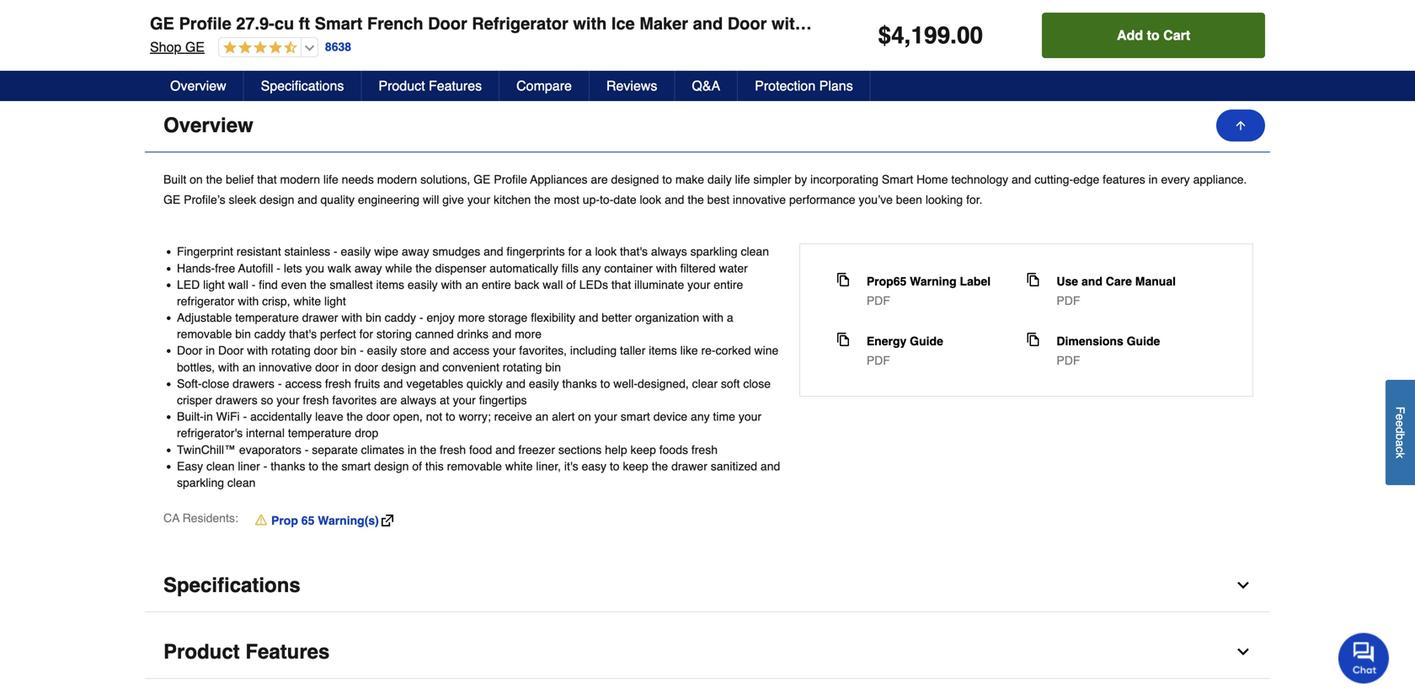 Task type: locate. For each thing, give the bounding box(es) containing it.
0 horizontal spatial any
[[582, 261, 601, 275]]

resistant right .
[[969, 14, 1039, 33]]

1 horizontal spatial on
[[578, 410, 591, 423]]

document image
[[837, 273, 850, 287], [837, 333, 850, 346], [1027, 333, 1040, 346]]

profile's
[[184, 193, 226, 207]]

specifications for the bottom specifications button
[[163, 574, 301, 597]]

pdf inside use and care manual pdf
[[1057, 294, 1081, 308]]

0 horizontal spatial white
[[294, 294, 321, 308]]

modern up engineering
[[377, 173, 417, 186]]

smart
[[315, 14, 363, 33], [882, 173, 914, 186]]

are inside built on the belief that modern life needs modern solutions, ge profile appliances are designed to make daily life simpler by incorporating smart home technology and cutting-edge features in every appliance. ge profile's sleek design and quality engineering will give your kitchen the most up-to-date look and the best innovative performance you've been looking for.
[[591, 173, 608, 186]]

0 vertical spatial items
[[376, 278, 404, 291]]

innovative inside built on the belief that modern life needs modern solutions, ge profile appliances are designed to make daily life simpler by incorporating smart home technology and cutting-edge features in every appliance. ge profile's sleek design and quality engineering will give your kitchen the most up-to-date look and the best innovative performance you've been looking for.
[[733, 193, 786, 207]]

drinks
[[457, 327, 489, 341]]

access
[[453, 344, 490, 357], [285, 377, 322, 390]]

that's
[[620, 245, 648, 258], [289, 327, 317, 341]]

1 modern from the left
[[280, 173, 320, 186]]

pdf inside energy guide pdf
[[867, 354, 890, 367]]

1 horizontal spatial rotating
[[503, 360, 542, 374]]

0 horizontal spatial removable
[[177, 327, 232, 341]]

storing
[[377, 327, 412, 341]]

quickly
[[467, 377, 503, 390]]

document image for dimensions
[[1027, 333, 1040, 346]]

to inside button
[[1147, 27, 1160, 43]]

keep right help
[[631, 443, 656, 456]]

add to cart
[[1117, 27, 1191, 43]]

document image
[[1027, 273, 1040, 287]]

0 vertical spatial that
[[257, 173, 277, 186]]

1 horizontal spatial smart
[[621, 410, 650, 423]]

ca residents:
[[163, 511, 238, 525]]

technology
[[952, 173, 1009, 186]]

.
[[951, 22, 957, 49]]

0 vertical spatial always
[[651, 245, 687, 258]]

fingerprint resistant stainless - easily wipe away smudges and fingerprints for a look that's always sparkling clean hands-free autofill - lets you walk away while the dispenser automatically fills any container with filtered water led light wall - find even the smallest items easily with an entire back wall of leds that illuminate your entire refrigerator with crisp, white light adjustable temperature drawer with bin caddy - enjoy more storage flexibility and better organization with a removable bin caddy that's perfect for storing canned drinks and more door in door with rotating door bin - easily store and access your favorites, including taller items like re-corked wine bottles, with an innovative door in door design and convenient rotating bin soft-close drawers - access fresh fruits and vegetables quickly and easily thanks to well-designed, clear soft close crisper drawers so your fresh favorites are always at your fingertips built-in wifi - accidentally leave the door open, not to worry; receive an alert on your smart device any time your refrigerator's internal temperature drop twinchill™ evaporators - separate climates in the fresh food and freezer sections help keep foods fresh easy clean liner - thanks to the smart design of this removable white liner, it's easy to keep the drawer sanitized and sparkling clean
[[177, 245, 780, 490]]

wall down fills
[[543, 278, 563, 291]]

1 vertical spatial profile
[[494, 173, 527, 186]]

1 vertical spatial look
[[595, 245, 617, 258]]

1 vertical spatial that
[[612, 278, 631, 291]]

0 horizontal spatial product
[[163, 640, 240, 664]]

specifications for the topmost specifications button
[[261, 78, 344, 94]]

design
[[260, 193, 294, 207], [382, 360, 416, 374], [374, 460, 409, 473]]

with up perfect
[[342, 311, 362, 324]]

the left most
[[534, 193, 551, 207]]

1 vertical spatial removable
[[447, 460, 502, 473]]

life
[[323, 173, 339, 186], [735, 173, 750, 186]]

1 close from the left
[[202, 377, 229, 390]]

white
[[294, 294, 321, 308], [505, 460, 533, 473]]

the up this
[[420, 443, 437, 456]]

filtered
[[680, 261, 716, 275]]

close down bottles,
[[202, 377, 229, 390]]

energy guide pdf
[[867, 335, 944, 367]]

0 vertical spatial features
[[429, 78, 482, 94]]

thanks
[[562, 377, 597, 390], [271, 460, 305, 473]]

wine
[[755, 344, 779, 357]]

will
[[423, 193, 439, 207]]

liner,
[[536, 460, 561, 473]]

door right french
[[428, 14, 467, 33]]

for.
[[966, 193, 983, 207]]

- up accidentally in the left bottom of the page
[[278, 377, 282, 390]]

1 vertical spatial specifications
[[163, 574, 301, 597]]

maker
[[640, 14, 688, 33]]

removable
[[177, 327, 232, 341], [447, 460, 502, 473]]

any up the leds on the top left
[[582, 261, 601, 275]]

chevron down image
[[1235, 577, 1252, 594]]

1 vertical spatial away
[[355, 261, 382, 275]]

access up convenient
[[453, 344, 490, 357]]

temperature down crisp,
[[235, 311, 299, 324]]

0 vertical spatial light
[[203, 278, 225, 291]]

the up profile's
[[206, 173, 222, 186]]

0 vertical spatial are
[[591, 173, 608, 186]]

that
[[257, 173, 277, 186], [612, 278, 631, 291]]

chevron up image
[[1235, 117, 1252, 134]]

an
[[465, 278, 479, 291], [243, 360, 256, 374], [536, 410, 549, 423]]

smart down separate on the left
[[342, 460, 371, 473]]

in inside built on the belief that modern life needs modern solutions, ge profile appliances are designed to make daily life simpler by incorporating smart home technology and cutting-edge features in every appliance. ge profile's sleek design and quality engineering will give your kitchen the most up-to-date look and the best innovative performance you've been looking for.
[[1149, 173, 1158, 186]]

pdf inside 'prop65 warning label pdf'
[[867, 294, 890, 308]]

1 horizontal spatial guide
[[1127, 335, 1160, 348]]

0 vertical spatial drawer
[[302, 311, 338, 324]]

0 horizontal spatial light
[[203, 278, 225, 291]]

b
[[1394, 433, 1408, 440]]

1 vertical spatial product
[[163, 640, 240, 664]]

prop65
[[867, 275, 907, 288]]

that inside built on the belief that modern life needs modern solutions, ge profile appliances are designed to make daily life simpler by incorporating smart home technology and cutting-edge features in every appliance. ge profile's sleek design and quality engineering will give your kitchen the most up-to-date look and the best innovative performance you've been looking for.
[[257, 173, 277, 186]]

e up d in the right bottom of the page
[[1394, 414, 1408, 420]]

clean
[[741, 245, 769, 258], [206, 460, 235, 473], [227, 476, 256, 490]]

0 horizontal spatial smart
[[315, 14, 363, 33]]

1 vertical spatial more
[[515, 327, 542, 341]]

caddy down crisp,
[[254, 327, 286, 341]]

in left every
[[1149, 173, 1158, 186]]

walk
[[328, 261, 351, 275]]

1 vertical spatial an
[[243, 360, 256, 374]]

entire left back
[[482, 278, 511, 291]]

overview up belief
[[163, 114, 253, 137]]

thanks down including
[[562, 377, 597, 390]]

belief
[[226, 173, 254, 186]]

0 horizontal spatial always
[[400, 393, 437, 407]]

away up smallest
[[355, 261, 382, 275]]

0 horizontal spatial wall
[[228, 278, 248, 291]]

look
[[640, 193, 662, 207], [595, 245, 617, 258]]

2 horizontal spatial an
[[536, 410, 549, 423]]

and left quality
[[298, 193, 317, 207]]

e up b
[[1394, 420, 1408, 427]]

leave
[[315, 410, 343, 423]]

your right time
[[739, 410, 762, 423]]

1 vertical spatial design
[[382, 360, 416, 374]]

1 horizontal spatial life
[[735, 173, 750, 186]]

fills
[[562, 261, 579, 275]]

make
[[676, 173, 704, 186]]

to
[[1147, 27, 1160, 43], [662, 173, 672, 186], [600, 377, 610, 390], [446, 410, 456, 423], [309, 460, 319, 473], [610, 460, 620, 473]]

access up accidentally in the left bottom of the page
[[285, 377, 322, 390]]

0 vertical spatial removable
[[177, 327, 232, 341]]

fingerprints
[[507, 245, 565, 258]]

1 horizontal spatial sparkling
[[691, 245, 738, 258]]

on right alert
[[578, 410, 591, 423]]

easily
[[341, 245, 371, 258], [408, 278, 438, 291], [367, 344, 397, 357], [529, 377, 559, 390]]

- up walk
[[334, 245, 338, 258]]

at
[[440, 393, 450, 407]]

1 horizontal spatial product features
[[379, 78, 482, 94]]

1 vertical spatial product features button
[[145, 626, 1271, 679]]

every
[[1161, 173, 1190, 186]]

of left this
[[412, 460, 422, 473]]

0 horizontal spatial innovative
[[259, 360, 312, 374]]

door
[[314, 344, 338, 357], [315, 360, 339, 374], [355, 360, 378, 374], [366, 410, 390, 423]]

1 horizontal spatial white
[[505, 460, 533, 473]]

pdf down 'dimensions'
[[1057, 354, 1081, 367]]

1 horizontal spatial are
[[591, 173, 608, 186]]

document image left energy
[[837, 333, 850, 346]]

0 horizontal spatial are
[[380, 393, 397, 407]]

features
[[429, 78, 482, 94], [245, 640, 330, 664]]

and right sanitized
[[761, 460, 780, 473]]

while
[[385, 261, 412, 275]]

to inside built on the belief that modern life needs modern solutions, ge profile appliances are designed to make daily life simpler by incorporating smart home technology and cutting-edge features in every appliance. ge profile's sleek design and quality engineering will give your kitchen the most up-to-date look and the best innovative performance you've been looking for.
[[662, 173, 672, 186]]

1 vertical spatial innovative
[[259, 360, 312, 374]]

0 vertical spatial rotating
[[271, 344, 311, 357]]

white down freezer
[[505, 460, 533, 473]]

1 vertical spatial always
[[400, 393, 437, 407]]

thanks down evaporators
[[271, 460, 305, 473]]

1 e from the top
[[1394, 414, 1408, 420]]

an down dispenser
[[465, 278, 479, 291]]

an left alert
[[536, 410, 549, 423]]

0 vertical spatial product
[[379, 78, 425, 94]]

climates
[[361, 443, 404, 456]]

your right give
[[467, 193, 490, 207]]

overview
[[170, 78, 226, 94], [163, 114, 253, 137]]

of
[[566, 278, 576, 291], [412, 460, 422, 473]]

always
[[651, 245, 687, 258], [400, 393, 437, 407]]

use and care manual link
[[1057, 273, 1176, 290]]

overview button down q&a
[[145, 100, 1271, 153]]

manual
[[1136, 275, 1176, 288]]

overview button down shop ge
[[153, 71, 244, 101]]

fresh up this
[[440, 443, 466, 456]]

1 guide from the left
[[910, 335, 944, 348]]

0 horizontal spatial of
[[412, 460, 422, 473]]

fresh up favorites
[[325, 377, 351, 390]]

temperature down leave
[[288, 426, 352, 440]]

life right 'daily'
[[735, 173, 750, 186]]

1 vertical spatial rotating
[[503, 360, 542, 374]]

so
[[261, 393, 273, 407]]

adjustable
[[177, 311, 232, 324]]

and down storage
[[492, 327, 512, 341]]

1 vertical spatial temperature
[[288, 426, 352, 440]]

that inside fingerprint resistant stainless - easily wipe away smudges and fingerprints for a look that's always sparkling clean hands-free autofill - lets you walk away while the dispenser automatically fills any container with filtered water led light wall - find even the smallest items easily with an entire back wall of leds that illuminate your entire refrigerator with crisp, white light adjustable temperature drawer with bin caddy - enjoy more storage flexibility and better organization with a removable bin caddy that's perfect for storing canned drinks and more door in door with rotating door bin - easily store and access your favorites, including taller items like re-corked wine bottles, with an innovative door in door design and convenient rotating bin soft-close drawers - access fresh fruits and vegetables quickly and easily thanks to well-designed, clear soft close crisper drawers so your fresh favorites are always at your fingertips built-in wifi - accidentally leave the door open, not to worry; receive an alert on your smart device any time your refrigerator's internal temperature drop twinchill™ evaporators - separate climates in the fresh food and freezer sections help keep foods fresh easy clean liner - thanks to the smart design of this removable white liner, it's easy to keep the drawer sanitized and sparkling clean
[[612, 278, 631, 291]]

document image left prop65
[[837, 273, 850, 287]]

look down the designed on the left top of the page
[[640, 193, 662, 207]]

drop
[[355, 426, 379, 440]]

1 vertical spatial sparkling
[[177, 476, 224, 490]]

0 vertical spatial any
[[582, 261, 601, 275]]

removable down adjustable at left top
[[177, 327, 232, 341]]

convenient
[[443, 360, 500, 374]]

guide
[[910, 335, 944, 348], [1127, 335, 1160, 348]]

0 horizontal spatial on
[[190, 173, 203, 186]]

drawer up perfect
[[302, 311, 338, 324]]

1 horizontal spatial close
[[743, 377, 771, 390]]

stainless
[[1044, 14, 1118, 33]]

crisp,
[[262, 294, 290, 308]]

1 horizontal spatial entire
[[714, 278, 743, 291]]

1 horizontal spatial for
[[568, 245, 582, 258]]

1 vertical spatial white
[[505, 460, 533, 473]]

1 vertical spatial on
[[578, 410, 591, 423]]

to left the well-
[[600, 377, 610, 390]]

0 horizontal spatial for
[[360, 327, 373, 341]]

fruits
[[355, 377, 380, 390]]

life up quality
[[323, 173, 339, 186]]

with down dispenser
[[441, 278, 462, 291]]

1 horizontal spatial features
[[429, 78, 482, 94]]

drawer
[[302, 311, 338, 324], [672, 460, 708, 473]]

profile inside built on the belief that modern life needs modern solutions, ge profile appliances are designed to make daily life simpler by incorporating smart home technology and cutting-edge features in every appliance. ge profile's sleek design and quality engineering will give your kitchen the most up-to-date look and the best innovative performance you've been looking for.
[[494, 173, 527, 186]]

2 vertical spatial a
[[1394, 440, 1408, 447]]

1 vertical spatial are
[[380, 393, 397, 407]]

2 e from the top
[[1394, 420, 1408, 427]]

dispenser
[[435, 261, 486, 275]]

design down climates
[[374, 460, 409, 473]]

0 vertical spatial drawers
[[233, 377, 275, 390]]

pdf
[[867, 294, 890, 308], [1057, 294, 1081, 308], [867, 354, 890, 367], [1057, 354, 1081, 367]]

look up container
[[595, 245, 617, 258]]

home
[[917, 173, 948, 186]]

sparkling down easy
[[177, 476, 224, 490]]

overview down shop ge
[[170, 78, 226, 94]]

features
[[1103, 173, 1146, 186]]

1 vertical spatial drawer
[[672, 460, 708, 473]]

to left make
[[662, 173, 672, 186]]

items left like
[[649, 344, 677, 357]]

a up 'k'
[[1394, 440, 1408, 447]]

chevron down image
[[1235, 644, 1252, 661]]

0 vertical spatial smart
[[315, 14, 363, 33]]

0 vertical spatial of
[[566, 278, 576, 291]]

d
[[1394, 427, 1408, 433]]

resistant
[[969, 14, 1039, 33], [237, 245, 281, 258]]

(fingerprint-
[[869, 14, 969, 33]]

1 horizontal spatial look
[[640, 193, 662, 207]]

innovative up so
[[259, 360, 312, 374]]

1 horizontal spatial wall
[[543, 278, 563, 291]]

taller
[[620, 344, 646, 357]]

stainless
[[284, 245, 330, 258]]

1 life from the left
[[323, 173, 339, 186]]

2 close from the left
[[743, 377, 771, 390]]

shop
[[150, 39, 181, 55]]

1 horizontal spatial thanks
[[562, 377, 597, 390]]

0 horizontal spatial an
[[243, 360, 256, 374]]

that's up container
[[620, 245, 648, 258]]

guide right 'dimensions'
[[1127, 335, 1160, 348]]

1 horizontal spatial light
[[324, 294, 346, 308]]

design right the sleek on the top left of the page
[[260, 193, 294, 207]]

crisper
[[177, 393, 212, 407]]

protection
[[755, 78, 816, 94]]

1 entire from the left
[[482, 278, 511, 291]]

0 horizontal spatial product features
[[163, 640, 330, 664]]

warning
[[910, 275, 957, 288]]

link icon image
[[382, 515, 393, 527]]

with up illuminate
[[656, 261, 677, 275]]

clean down liner
[[227, 476, 256, 490]]

ge down built
[[163, 193, 181, 207]]

rotating down crisp,
[[271, 344, 311, 357]]

that right belief
[[257, 173, 277, 186]]

arrow up image
[[1234, 119, 1248, 132]]

- right wifi
[[243, 410, 247, 423]]

bottles,
[[177, 360, 215, 374]]

any left time
[[691, 410, 710, 423]]

with right bottles,
[[218, 360, 239, 374]]

re-
[[701, 344, 716, 357]]

0 vertical spatial temperature
[[235, 311, 299, 324]]

0 vertical spatial smart
[[621, 410, 650, 423]]

are up to-
[[591, 173, 608, 186]]

2 guide from the left
[[1127, 335, 1160, 348]]

sparkling
[[691, 245, 738, 258], [177, 476, 224, 490]]

0 horizontal spatial guide
[[910, 335, 944, 348]]

resistant up autofill
[[237, 245, 281, 258]]

advertisement region
[[145, 0, 1271, 93]]

0 horizontal spatial that's
[[289, 327, 317, 341]]

1 horizontal spatial that's
[[620, 245, 648, 258]]

1 horizontal spatial product
[[379, 78, 425, 94]]

entire down water
[[714, 278, 743, 291]]

for left storing
[[360, 327, 373, 341]]

add to cart button
[[1042, 13, 1266, 58]]

1 horizontal spatial that
[[612, 278, 631, 291]]

keep down help
[[623, 460, 649, 473]]

close right soft
[[743, 377, 771, 390]]

1 vertical spatial resistant
[[237, 245, 281, 258]]

in
[[1149, 173, 1158, 186], [206, 344, 215, 357], [342, 360, 351, 374], [204, 410, 213, 423], [408, 443, 417, 456]]

worry;
[[459, 410, 491, 423]]

and left cutting-
[[1012, 173, 1032, 186]]

hands-
[[177, 261, 215, 275]]

chat invite button image
[[1339, 632, 1390, 684]]

0 horizontal spatial a
[[585, 245, 592, 258]]

use
[[1057, 275, 1079, 288]]

0 horizontal spatial close
[[202, 377, 229, 390]]

1 horizontal spatial a
[[727, 311, 734, 324]]

2 vertical spatial an
[[536, 410, 549, 423]]

enjoy
[[427, 311, 455, 324]]

1 horizontal spatial away
[[402, 245, 429, 258]]

guide inside energy guide pdf
[[910, 335, 944, 348]]

0 horizontal spatial more
[[458, 311, 485, 324]]

wall
[[228, 278, 248, 291], [543, 278, 563, 291]]

a up corked
[[727, 311, 734, 324]]

document image left 'dimensions'
[[1027, 333, 1040, 346]]

guide inside dimensions guide pdf
[[1127, 335, 1160, 348]]

solutions,
[[421, 173, 470, 186]]

best
[[707, 193, 730, 207]]

warning image
[[255, 513, 267, 527]]

led
[[177, 278, 200, 291]]

to right not
[[446, 410, 456, 423]]

0 vertical spatial resistant
[[969, 14, 1039, 33]]



Task type: vqa. For each thing, say whether or not it's contained in the screenshot.
entire
yes



Task type: describe. For each thing, give the bounding box(es) containing it.
well-
[[614, 377, 638, 390]]

in up refrigerator's on the left of the page
[[204, 410, 213, 423]]

you've
[[859, 193, 893, 207]]

clear
[[692, 377, 718, 390]]

wipe
[[374, 245, 399, 258]]

65
[[301, 514, 315, 528]]

needs
[[342, 173, 374, 186]]

by
[[795, 173, 807, 186]]

residents:
[[182, 511, 238, 525]]

smallest
[[330, 278, 373, 291]]

within
[[772, 14, 820, 33]]

better
[[602, 311, 632, 324]]

cutting-
[[1035, 173, 1074, 186]]

ge profile 27.9-cu ft smart french door refrigerator with ice maker and door within door (fingerprint-resistant stainless steel) energy star
[[150, 14, 1294, 33]]

0 vertical spatial specifications button
[[244, 71, 362, 101]]

and right maker
[[693, 14, 723, 33]]

document image for energy
[[837, 333, 850, 346]]

your up help
[[595, 410, 618, 423]]

1 vertical spatial for
[[360, 327, 373, 341]]

prop
[[271, 514, 298, 528]]

with down find
[[238, 294, 259, 308]]

use and care manual pdf
[[1057, 275, 1176, 308]]

0 vertical spatial white
[[294, 294, 321, 308]]

- left find
[[252, 278, 256, 291]]

refrigerator
[[177, 294, 235, 308]]

0 vertical spatial that's
[[620, 245, 648, 258]]

dimensions guide pdf
[[1057, 335, 1160, 367]]

designed
[[611, 173, 659, 186]]

on inside built on the belief that modern life needs modern solutions, ge profile appliances are designed to make daily life simpler by incorporating smart home technology and cutting-edge features in every appliance. ge profile's sleek design and quality engineering will give your kitchen the most up-to-date look and the best innovative performance you've been looking for.
[[190, 173, 203, 186]]

1 vertical spatial access
[[285, 377, 322, 390]]

like
[[680, 344, 698, 357]]

0 vertical spatial product features button
[[362, 71, 500, 101]]

in up bottles,
[[206, 344, 215, 357]]

the down favorites
[[347, 410, 363, 423]]

with up so
[[247, 344, 268, 357]]

fresh right foods
[[692, 443, 718, 456]]

sleek
[[229, 193, 256, 207]]

ft
[[299, 14, 310, 33]]

- up "fruits"
[[360, 344, 364, 357]]

date
[[614, 193, 637, 207]]

to-
[[600, 193, 614, 207]]

0 horizontal spatial sparkling
[[177, 476, 224, 490]]

container
[[604, 261, 653, 275]]

performance
[[789, 193, 856, 207]]

k
[[1394, 452, 1408, 458]]

1 vertical spatial clean
[[206, 460, 235, 473]]

q&a
[[692, 78, 721, 94]]

1 wall from the left
[[228, 278, 248, 291]]

in right climates
[[408, 443, 417, 456]]

1 horizontal spatial items
[[649, 344, 677, 357]]

2 life from the left
[[735, 173, 750, 186]]

internal
[[246, 426, 285, 440]]

and down canned
[[430, 344, 450, 357]]

protection plans
[[755, 78, 853, 94]]

and right "fruits"
[[383, 377, 403, 390]]

time
[[713, 410, 736, 423]]

$ 4,199 . 00
[[878, 22, 983, 49]]

and up automatically
[[484, 245, 503, 258]]

pdf inside dimensions guide pdf
[[1057, 354, 1081, 367]]

sections
[[559, 443, 602, 456]]

cart
[[1164, 27, 1191, 43]]

27.9-
[[236, 14, 275, 33]]

separate
[[312, 443, 358, 456]]

ge right solutions,
[[474, 173, 491, 186]]

kitchen
[[494, 193, 531, 207]]

1 horizontal spatial an
[[465, 278, 479, 291]]

find
[[259, 278, 278, 291]]

1 vertical spatial light
[[324, 294, 346, 308]]

plans
[[820, 78, 853, 94]]

and up vegetables
[[420, 360, 439, 374]]

document image for prop65
[[837, 273, 850, 287]]

and left better
[[579, 311, 599, 324]]

reviews
[[607, 78, 658, 94]]

food
[[469, 443, 492, 456]]

0 horizontal spatial features
[[245, 640, 330, 664]]

smudges
[[433, 245, 480, 258]]

smart inside built on the belief that modern life needs modern solutions, ge profile appliances are designed to make daily life simpler by incorporating smart home technology and cutting-edge features in every appliance. ge profile's sleek design and quality engineering will give your kitchen the most up-to-date look and the best innovative performance you've been looking for.
[[882, 173, 914, 186]]

2 wall from the left
[[543, 278, 563, 291]]

2 modern from the left
[[377, 173, 417, 186]]

dimensions
[[1057, 335, 1124, 348]]

a inside button
[[1394, 440, 1408, 447]]

and right food
[[496, 443, 515, 456]]

4.5 stars image
[[219, 40, 297, 56]]

to down help
[[610, 460, 620, 473]]

0 vertical spatial for
[[568, 245, 582, 258]]

0 horizontal spatial thanks
[[271, 460, 305, 473]]

built-
[[177, 410, 204, 423]]

- right liner
[[263, 460, 267, 473]]

guide for energy guide
[[910, 335, 944, 348]]

design inside built on the belief that modern life needs modern solutions, ge profile appliances are designed to make daily life simpler by incorporating smart home technology and cutting-edge features in every appliance. ge profile's sleek design and quality engineering will give your kitchen the most up-to-date look and the best innovative performance you've been looking for.
[[260, 193, 294, 207]]

ca
[[163, 511, 180, 525]]

c
[[1394, 447, 1408, 452]]

1 vertical spatial a
[[727, 311, 734, 324]]

with left ice
[[573, 14, 607, 33]]

freezer
[[519, 443, 555, 456]]

french
[[367, 14, 423, 33]]

1 vertical spatial keep
[[623, 460, 649, 473]]

easily up walk
[[341, 245, 371, 258]]

warning(s)
[[318, 514, 379, 528]]

water
[[719, 261, 748, 275]]

easily down storing
[[367, 344, 397, 357]]

4,199
[[892, 22, 951, 49]]

cu
[[275, 14, 294, 33]]

engineering
[[358, 193, 420, 207]]

care
[[1106, 275, 1132, 288]]

2 vertical spatial design
[[374, 460, 409, 473]]

up-
[[583, 193, 600, 207]]

- left separate on the left
[[305, 443, 309, 456]]

door down adjustable at left top
[[218, 344, 244, 357]]

1 horizontal spatial removable
[[447, 460, 502, 473]]

are inside fingerprint resistant stainless - easily wipe away smudges and fingerprints for a look that's always sparkling clean hands-free autofill - lets you walk away while the dispenser automatically fills any container with filtered water led light wall - find even the smallest items easily with an entire back wall of leds that illuminate your entire refrigerator with crisp, white light adjustable temperature drawer with bin caddy - enjoy more storage flexibility and better organization with a removable bin caddy that's perfect for storing canned drinks and more door in door with rotating door bin - easily store and access your favorites, including taller items like re-corked wine bottles, with an innovative door in door design and convenient rotating bin soft-close drawers - access fresh fruits and vegetables quickly and easily thanks to well-designed, clear soft close crisper drawers so your fresh favorites are always at your fingertips built-in wifi - accidentally leave the door open, not to worry; receive an alert on your smart device any time your refrigerator's internal temperature drop twinchill™ evaporators - separate climates in the fresh food and freezer sections help keep foods fresh easy clean liner - thanks to the smart design of this removable white liner, it's easy to keep the drawer sanitized and sparkling clean
[[380, 393, 397, 407]]

0 vertical spatial sparkling
[[691, 245, 738, 258]]

1 vertical spatial smart
[[342, 460, 371, 473]]

in up favorites
[[342, 360, 351, 374]]

and down make
[[665, 193, 685, 207]]

you
[[305, 261, 324, 275]]

1 vertical spatial that's
[[289, 327, 317, 341]]

0 vertical spatial overview
[[170, 78, 226, 94]]

the down make
[[688, 193, 704, 207]]

easy
[[177, 460, 203, 473]]

dimensions guide link
[[1057, 333, 1160, 350]]

1 horizontal spatial more
[[515, 327, 542, 341]]

device
[[654, 410, 688, 423]]

door left "within"
[[728, 14, 767, 33]]

0 vertical spatial keep
[[631, 443, 656, 456]]

- left lets
[[277, 261, 281, 275]]

on inside fingerprint resistant stainless - easily wipe away smudges and fingerprints for a look that's always sparkling clean hands-free autofill - lets you walk away while the dispenser automatically fills any container with filtered water led light wall - find even the smallest items easily with an entire back wall of leds that illuminate your entire refrigerator with crisp, white light adjustable temperature drawer with bin caddy - enjoy more storage flexibility and better organization with a removable bin caddy that's perfect for storing canned drinks and more door in door with rotating door bin - easily store and access your favorites, including taller items like re-corked wine bottles, with an innovative door in door design and convenient rotating bin soft-close drawers - access fresh fruits and vegetables quickly and easily thanks to well-designed, clear soft close crisper drawers so your fresh favorites are always at your fingertips built-in wifi - accidentally leave the door open, not to worry; receive an alert on your smart device any time your refrigerator's internal temperature drop twinchill™ evaporators - separate climates in the fresh food and freezer sections help keep foods fresh easy clean liner - thanks to the smart design of this removable white liner, it's easy to keep the drawer sanitized and sparkling clean
[[578, 410, 591, 423]]

steel)
[[1123, 14, 1169, 33]]

autofill
[[238, 261, 273, 275]]

f e e d b a c k
[[1394, 407, 1408, 458]]

2 entire from the left
[[714, 278, 743, 291]]

easily down favorites,
[[529, 377, 559, 390]]

0 horizontal spatial caddy
[[254, 327, 286, 341]]

store
[[401, 344, 427, 357]]

door left $
[[825, 14, 864, 33]]

innovative inside fingerprint resistant stainless - easily wipe away smudges and fingerprints for a look that's always sparkling clean hands-free autofill - lets you walk away while the dispenser automatically fills any container with filtered water led light wall - find even the smallest items easily with an entire back wall of leds that illuminate your entire refrigerator with crisp, white light adjustable temperature drawer with bin caddy - enjoy more storage flexibility and better organization with a removable bin caddy that's perfect for storing canned drinks and more door in door with rotating door bin - easily store and access your favorites, including taller items like re-corked wine bottles, with an innovative door in door design and convenient rotating bin soft-close drawers - access fresh fruits and vegetables quickly and easily thanks to well-designed, clear soft close crisper drawers so your fresh favorites are always at your fingertips built-in wifi - accidentally leave the door open, not to worry; receive an alert on your smart device any time your refrigerator's internal temperature drop twinchill™ evaporators - separate climates in the fresh food and freezer sections help keep foods fresh easy clean liner - thanks to the smart design of this removable white liner, it's easy to keep the drawer sanitized and sparkling clean
[[259, 360, 312, 374]]

easy
[[582, 460, 607, 473]]

even
[[281, 278, 307, 291]]

resistant inside fingerprint resistant stainless - easily wipe away smudges and fingerprints for a look that's always sparkling clean hands-free autofill - lets you walk away while the dispenser automatically fills any container with filtered water led light wall - find even the smallest items easily with an entire back wall of leds that illuminate your entire refrigerator with crisp, white light adjustable temperature drawer with bin caddy - enjoy more storage flexibility and better organization with a removable bin caddy that's perfect for storing canned drinks and more door in door with rotating door bin - easily store and access your favorites, including taller items like re-corked wine bottles, with an innovative door in door design and convenient rotating bin soft-close drawers - access fresh fruits and vegetables quickly and easily thanks to well-designed, clear soft close crisper drawers so your fresh favorites are always at your fingertips built-in wifi - accidentally leave the door open, not to worry; receive an alert on your smart device any time your refrigerator's internal temperature drop twinchill™ evaporators - separate climates in the fresh food and freezer sections help keep foods fresh easy clean liner - thanks to the smart design of this removable white liner, it's easy to keep the drawer sanitized and sparkling clean
[[237, 245, 281, 258]]

1 horizontal spatial caddy
[[385, 311, 416, 324]]

the down you
[[310, 278, 326, 291]]

1 vertical spatial specifications button
[[145, 560, 1271, 613]]

easily down 'while'
[[408, 278, 438, 291]]

most
[[554, 193, 580, 207]]

liner
[[238, 460, 260, 473]]

the down foods
[[652, 460, 668, 473]]

0 vertical spatial thanks
[[562, 377, 597, 390]]

1 horizontal spatial always
[[651, 245, 687, 258]]

sanitized
[[711, 460, 757, 473]]

perfect
[[320, 327, 356, 341]]

fresh up leave
[[303, 393, 329, 407]]

0 vertical spatial access
[[453, 344, 490, 357]]

protection plans button
[[738, 71, 871, 101]]

0 horizontal spatial items
[[376, 278, 404, 291]]

refrigerator's
[[177, 426, 243, 440]]

your up accidentally in the left bottom of the page
[[277, 393, 300, 407]]

simpler
[[754, 173, 792, 186]]

0 vertical spatial profile
[[179, 14, 231, 33]]

look inside fingerprint resistant stainless - easily wipe away smudges and fingerprints for a look that's always sparkling clean hands-free autofill - lets you walk away while the dispenser automatically fills any container with filtered water led light wall - find even the smallest items easily with an entire back wall of leds that illuminate your entire refrigerator with crisp, white light adjustable temperature drawer with bin caddy - enjoy more storage flexibility and better organization with a removable bin caddy that's perfect for storing canned drinks and more door in door with rotating door bin - easily store and access your favorites, including taller items like re-corked wine bottles, with an innovative door in door design and convenient rotating bin soft-close drawers - access fresh fruits and vegetables quickly and easily thanks to well-designed, clear soft close crisper drawers so your fresh favorites are always at your fingertips built-in wifi - accidentally leave the door open, not to worry; receive an alert on your smart device any time your refrigerator's internal temperature drop twinchill™ evaporators - separate climates in the fresh food and freezer sections help keep foods fresh easy clean liner - thanks to the smart design of this removable white liner, it's easy to keep the drawer sanitized and sparkling clean
[[595, 245, 617, 258]]

- left 'enjoy'
[[420, 311, 423, 324]]

flexibility
[[531, 311, 576, 324]]

the down separate on the left
[[322, 460, 338, 473]]

with up re-
[[703, 311, 724, 324]]

1 vertical spatial overview
[[163, 114, 253, 137]]

0 horizontal spatial drawer
[[302, 311, 338, 324]]

door up bottles,
[[177, 344, 203, 357]]

ice
[[612, 14, 635, 33]]

look inside built on the belief that modern life needs modern solutions, ge profile appliances are designed to make daily life simpler by incorporating smart home technology and cutting-edge features in every appliance. ge profile's sleek design and quality engineering will give your kitchen the most up-to-date look and the best innovative performance you've been looking for.
[[640, 193, 662, 207]]

illuminate
[[635, 278, 684, 291]]

to down separate on the left
[[309, 460, 319, 473]]

the right 'while'
[[416, 261, 432, 275]]

your up worry;
[[453, 393, 476, 407]]

0 vertical spatial clean
[[741, 245, 769, 258]]

and inside use and care manual pdf
[[1082, 275, 1103, 288]]

1 vertical spatial any
[[691, 410, 710, 423]]

ge right shop
[[185, 39, 205, 55]]

free
[[215, 261, 235, 275]]

your down filtered on the top
[[688, 278, 711, 291]]

reviews button
[[590, 71, 675, 101]]

ge up shop
[[150, 14, 174, 33]]

guide for dimensions guide
[[1127, 335, 1160, 348]]

1 horizontal spatial resistant
[[969, 14, 1039, 33]]

1 vertical spatial drawers
[[216, 393, 258, 407]]

add
[[1117, 27, 1143, 43]]

vegetables
[[406, 377, 463, 390]]

0 vertical spatial away
[[402, 245, 429, 258]]

2 vertical spatial clean
[[227, 476, 256, 490]]

and up fingertips
[[506, 377, 526, 390]]

your inside built on the belief that modern life needs modern solutions, ge profile appliances are designed to make daily life simpler by incorporating smart home technology and cutting-edge features in every appliance. ge profile's sleek design and quality engineering will give your kitchen the most up-to-date look and the best innovative performance you've been looking for.
[[467, 193, 490, 207]]

your down storage
[[493, 344, 516, 357]]

organization
[[635, 311, 700, 324]]

0 vertical spatial more
[[458, 311, 485, 324]]



